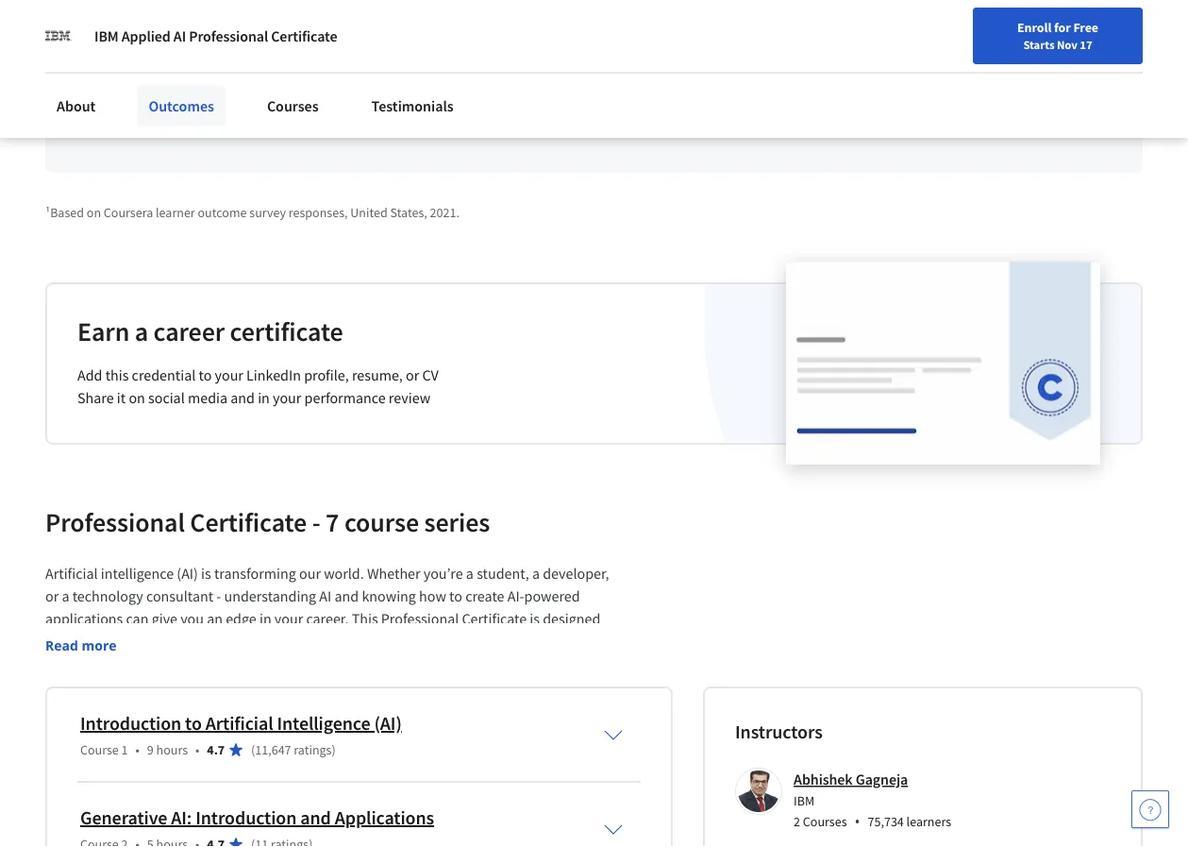 Task type: describe. For each thing, give the bounding box(es) containing it.
credential
[[132, 365, 196, 384]]

or inside artificial intelligence (ai) is transforming our world. whether you're a student, a developer, or a technology consultant - understanding ai and knowing how to create ai-powered applications can give you an edge in your career. this professional certificate is designed to arm you with the skills to work as an ai developer.
[[45, 586, 59, 605]]

outcomes link
[[137, 85, 226, 127]]

read more
[[45, 636, 117, 654]]

upon
[[266, 39, 325, 72]]

about link
[[45, 85, 107, 127]]

read more button
[[45, 635, 117, 655]]

developer,
[[543, 564, 610, 583]]

this
[[352, 609, 378, 628]]

professional inside artificial intelligence (ai) is transforming our world. whether you're a student, a developer, or a technology consultant - understanding ai and knowing how to create ai-powered applications can give you an edge in your career. this professional certificate is designed to arm you with the skills to work as an ai developer.
[[381, 609, 459, 628]]

¹based on coursera learner outcome survey responses, united states, 2021.
[[45, 204, 460, 221]]

states,
[[390, 204, 428, 221]]

review
[[389, 388, 431, 407]]

ibm inside the abhishek gagneja ibm 2 courses • 75,734 learners
[[794, 792, 815, 809]]

whether
[[367, 564, 421, 583]]

enroll for free starts nov 17
[[1018, 19, 1099, 52]]

and inside improve your resume and linkedin with personalized feedback
[[569, 76, 593, 95]]

course
[[80, 741, 119, 758]]

gagneja
[[856, 770, 909, 789]]

media
[[188, 388, 228, 407]]

your inside practice your skills with interactive tools and mock interviews
[[712, 75, 741, 94]]

certificate inside artificial intelligence (ai) is transforming our world. whether you're a student, a developer, or a technology consultant - understanding ai and knowing how to create ai-powered applications can give you an edge in your career. this professional certificate is designed to arm you with the skills to work as an ai developer.
[[462, 609, 527, 628]]

starts
[[1024, 37, 1055, 52]]

your inside improve your resume and linkedin with personalized feedback
[[487, 76, 516, 95]]

0 horizontal spatial ibm
[[94, 26, 119, 45]]

career
[[886, 50, 928, 69]]

introduction to artificial intelligence (ai) link
[[80, 711, 402, 735]]

with inside artificial intelligence (ai) is transforming our world. whether you're a student, a developer, or a technology consultant - understanding ai and knowing how to create ai-powered applications can give you an edge in your career. this professional certificate is designed to arm you with the skills to work as an ai developer.
[[116, 632, 144, 650]]

and down ratings
[[301, 806, 331, 829]]

abhishek gagneja image
[[738, 770, 780, 812]]

generative ai: introduction and applications link
[[80, 806, 434, 829]]

series
[[424, 506, 490, 539]]

practice
[[659, 75, 709, 94]]

11,647
[[255, 741, 291, 758]]

17
[[1081, 37, 1093, 52]]

for
[[1055, 19, 1071, 36]]

0 horizontal spatial introduction
[[80, 711, 181, 735]]

• for course
[[196, 741, 200, 758]]

artificial inside artificial intelligence (ai) is transforming our world. whether you're a student, a developer, or a technology consultant - understanding ai and knowing how to create ai-powered applications can give you an edge in your career. this professional certificate is designed to arm you with the skills to work as an ai developer.
[[45, 564, 98, 583]]

ai-
[[508, 586, 525, 605]]

mock
[[790, 98, 826, 117]]

arm
[[61, 632, 87, 650]]

performance
[[305, 388, 386, 407]]

applications
[[45, 609, 123, 628]]

career inside get exclusive access to career resources upon completion
[[76, 39, 147, 72]]

developer.
[[307, 632, 374, 650]]

to up hours
[[185, 711, 202, 735]]

0 vertical spatial ai
[[174, 26, 186, 45]]

help center image
[[1140, 798, 1162, 821]]

0 horizontal spatial on
[[87, 204, 101, 221]]

support
[[931, 50, 982, 69]]

work
[[222, 632, 253, 650]]

testimonials link
[[360, 85, 465, 127]]

abhishek gagneja ibm 2 courses • 75,734 learners
[[794, 770, 952, 831]]

1 vertical spatial career
[[154, 315, 225, 348]]

skills inside practice your skills with interactive tools and mock interviews
[[744, 75, 776, 94]]

1 vertical spatial an
[[273, 632, 289, 650]]

(
[[251, 741, 255, 758]]

exclusive
[[120, 5, 223, 38]]

a up applications
[[62, 586, 69, 605]]

career.
[[306, 609, 349, 628]]

0 vertical spatial an
[[207, 609, 223, 628]]

(ai) inside artificial intelligence (ai) is transforming our world. whether you're a student, a developer, or a technology consultant - understanding ai and knowing how to create ai-powered applications can give you an edge in your career. this professional certificate is designed to arm you with the skills to work as an ai developer.
[[177, 564, 198, 583]]

profile,
[[304, 365, 349, 384]]

to left arm
[[45, 632, 58, 650]]

tools
[[729, 98, 760, 117]]

in inside the add this credential to your linkedin profile, resume, or cv share it on social media and in your performance review
[[258, 388, 270, 407]]

outcomes
[[149, 96, 214, 115]]

world.
[[324, 564, 364, 583]]

abhishek
[[794, 770, 853, 789]]

ratings
[[294, 741, 332, 758]]

coursera career certificate image
[[787, 262, 1101, 464]]

more
[[82, 636, 117, 654]]

courses link
[[256, 85, 330, 127]]

a right you're
[[466, 564, 474, 583]]

cv
[[423, 365, 439, 384]]

powered
[[525, 586, 580, 605]]

applied
[[122, 26, 171, 45]]

knowing
[[362, 586, 416, 605]]

earn
[[77, 315, 130, 348]]

and inside the add this credential to your linkedin profile, resume, or cv share it on social media and in your performance review
[[231, 388, 255, 407]]

your inside artificial intelligence (ai) is transforming our world. whether you're a student, a developer, or a technology consultant - understanding ai and knowing how to create ai-powered applications can give you an edge in your career. this professional certificate is designed to arm you with the skills to work as an ai developer.
[[275, 609, 303, 628]]

introduction to artificial intelligence (ai)
[[80, 711, 402, 735]]

learners
[[907, 812, 952, 829]]

1 vertical spatial you
[[90, 632, 113, 650]]

hours
[[156, 741, 188, 758]]

courses inside the abhishek gagneja ibm 2 courses • 75,734 learners
[[803, 812, 848, 829]]

survey
[[250, 204, 286, 221]]

linkedin inside the add this credential to your linkedin profile, resume, or cv share it on social media and in your performance review
[[247, 365, 301, 384]]

about
[[57, 96, 96, 115]]

in inside artificial intelligence (ai) is transforming our world. whether you're a student, a developer, or a technology consultant - understanding ai and knowing how to create ai-powered applications can give you an edge in your career. this professional certificate is designed to arm you with the skills to work as an ai developer.
[[260, 609, 272, 628]]

( 11,647 ratings )
[[251, 741, 336, 758]]

2 horizontal spatial ai
[[320, 586, 332, 605]]

outcome
[[198, 204, 247, 221]]

improve your resume and linkedin with personalized feedback
[[432, 76, 601, 141]]

)
[[332, 741, 336, 758]]

it
[[117, 388, 126, 407]]

abhishek gagneja link
[[794, 770, 909, 789]]

how
[[419, 586, 447, 605]]

career support
[[886, 50, 982, 69]]

this
[[105, 365, 129, 384]]

ibm image
[[45, 23, 72, 49]]

75,734
[[868, 812, 904, 829]]

1 horizontal spatial artificial
[[206, 711, 273, 735]]

interviews
[[659, 121, 724, 140]]

artificial intelligence (ai) is transforming our world. whether you're a student, a developer, or a technology consultant - understanding ai and knowing how to create ai-powered applications can give you an edge in your career. this professional certificate is designed to arm you with the skills to work as an ai developer.
[[45, 564, 613, 650]]

0 horizontal spatial •
[[136, 741, 140, 758]]

get
[[76, 5, 115, 38]]

1 vertical spatial introduction
[[196, 806, 297, 829]]



Task type: locate. For each thing, give the bounding box(es) containing it.
1 vertical spatial linkedin
[[247, 365, 301, 384]]

0 vertical spatial introduction
[[80, 711, 181, 735]]

1 vertical spatial ibm
[[794, 792, 815, 809]]

1 horizontal spatial linkedin
[[432, 99, 486, 118]]

1 horizontal spatial with
[[489, 99, 517, 118]]

consultant
[[146, 586, 214, 605]]

on
[[87, 204, 101, 221], [129, 388, 145, 407]]

0 vertical spatial certificate
[[271, 26, 338, 45]]

on right ¹based
[[87, 204, 101, 221]]

0 vertical spatial you
[[181, 609, 204, 628]]

1 horizontal spatial courses
[[803, 812, 848, 829]]

is down powered on the bottom left of the page
[[530, 609, 540, 628]]

ai:
[[171, 806, 192, 829]]

ibm applied ai professional certificate
[[94, 26, 338, 45]]

0 vertical spatial artificial
[[45, 564, 98, 583]]

0 horizontal spatial is
[[201, 564, 211, 583]]

- inside artificial intelligence (ai) is transforming our world. whether you're a student, a developer, or a technology consultant - understanding ai and knowing how to create ai-powered applications can give you an edge in your career. this professional certificate is designed to arm you with the skills to work as an ai developer.
[[217, 586, 221, 605]]

0 horizontal spatial with
[[116, 632, 144, 650]]

with
[[779, 75, 807, 94], [489, 99, 517, 118], [116, 632, 144, 650]]

certificate
[[271, 26, 338, 45], [190, 506, 307, 539], [462, 609, 527, 628]]

to up upon
[[306, 5, 329, 38]]

certificate up the courses link
[[271, 26, 338, 45]]

certificate up 'transforming'
[[190, 506, 307, 539]]

1 vertical spatial skills
[[171, 632, 203, 650]]

0 vertical spatial or
[[406, 365, 420, 384]]

resources
[[152, 39, 261, 72]]

testimonials
[[372, 96, 454, 115]]

¹based
[[45, 204, 84, 221]]

and down world.
[[335, 586, 359, 605]]

2 vertical spatial with
[[116, 632, 144, 650]]

an right as
[[273, 632, 289, 650]]

1 vertical spatial certificate
[[190, 506, 307, 539]]

or up applications
[[45, 586, 59, 605]]

0 horizontal spatial or
[[45, 586, 59, 605]]

create
[[466, 586, 505, 605]]

ai right the applied
[[174, 26, 186, 45]]

(ai) right intelligence
[[374, 711, 402, 735]]

0 horizontal spatial career
[[76, 39, 147, 72]]

• left "4.7"
[[196, 741, 200, 758]]

1 vertical spatial in
[[260, 609, 272, 628]]

artificial up technology at the bottom
[[45, 564, 98, 583]]

and inside practice your skills with interactive tools and mock interviews
[[763, 98, 787, 117]]

1 vertical spatial artificial
[[206, 711, 273, 735]]

and right tools
[[763, 98, 787, 117]]

completion
[[76, 73, 204, 106]]

designed
[[543, 609, 601, 628]]

course
[[345, 506, 419, 539]]

0 vertical spatial skills
[[744, 75, 776, 94]]

on right 'it'
[[129, 388, 145, 407]]

share
[[77, 388, 114, 407]]

student,
[[477, 564, 529, 583]]

an
[[207, 609, 223, 628], [273, 632, 289, 650]]

as
[[256, 632, 270, 650]]

-
[[312, 506, 321, 539], [217, 586, 221, 605]]

1 horizontal spatial introduction
[[196, 806, 297, 829]]

1 vertical spatial professional
[[45, 506, 185, 539]]

generative
[[80, 806, 167, 829]]

0 horizontal spatial ai
[[174, 26, 186, 45]]

applications
[[335, 806, 434, 829]]

with inside improve your resume and linkedin with personalized feedback
[[489, 99, 517, 118]]

introduction
[[80, 711, 181, 735], [196, 806, 297, 829]]

2 horizontal spatial •
[[855, 811, 861, 831]]

instructors
[[736, 720, 823, 744]]

career up credential
[[154, 315, 225, 348]]

get exclusive access to career resources upon completion
[[76, 5, 329, 106]]

1 horizontal spatial an
[[273, 632, 289, 650]]

1 horizontal spatial or
[[406, 365, 420, 384]]

your down understanding
[[275, 609, 303, 628]]

professional
[[189, 26, 268, 45], [45, 506, 185, 539], [381, 609, 459, 628]]

ibm up 2
[[794, 792, 815, 809]]

9
[[147, 741, 154, 758]]

resume
[[519, 76, 566, 95]]

add
[[77, 365, 102, 384]]

- right consultant
[[217, 586, 221, 605]]

0 vertical spatial is
[[201, 564, 211, 583]]

feedback
[[432, 122, 489, 141]]

1 vertical spatial on
[[129, 388, 145, 407]]

ai up career.
[[320, 586, 332, 605]]

an left edge
[[207, 609, 223, 628]]

your left performance
[[273, 388, 302, 407]]

1 vertical spatial courses
[[803, 812, 848, 829]]

0 vertical spatial -
[[312, 506, 321, 539]]

0 horizontal spatial (ai)
[[177, 564, 198, 583]]

1 vertical spatial is
[[530, 609, 540, 628]]

skills inside artificial intelligence (ai) is transforming our world. whether you're a student, a developer, or a technology consultant - understanding ai and knowing how to create ai-powered applications can give you an edge in your career. this professional certificate is designed to arm you with the skills to work as an ai developer.
[[171, 632, 203, 650]]

add this credential to your linkedin profile, resume, or cv share it on social media and in your performance review
[[77, 365, 439, 407]]

0 vertical spatial courses
[[267, 96, 319, 115]]

1 horizontal spatial (ai)
[[374, 711, 402, 735]]

0 vertical spatial career
[[76, 39, 147, 72]]

0 horizontal spatial artificial
[[45, 564, 98, 583]]

our
[[299, 564, 321, 583]]

introduction right ai:
[[196, 806, 297, 829]]

0 horizontal spatial professional
[[45, 506, 185, 539]]

your up media at the left top
[[215, 365, 244, 384]]

1 horizontal spatial -
[[312, 506, 321, 539]]

with up feedback
[[489, 99, 517, 118]]

or left 'cv'
[[406, 365, 420, 384]]

artificial
[[45, 564, 98, 583], [206, 711, 273, 735]]

your up tools
[[712, 75, 741, 94]]

to left work
[[206, 632, 219, 650]]

professional certificate - 7 course series
[[45, 506, 490, 539]]

0 vertical spatial (ai)
[[177, 564, 198, 583]]

0 vertical spatial on
[[87, 204, 101, 221]]

social
[[148, 388, 185, 407]]

in up as
[[260, 609, 272, 628]]

• for abhishek
[[855, 811, 861, 831]]

intelligence
[[277, 711, 371, 735]]

1 horizontal spatial career
[[154, 315, 225, 348]]

1 vertical spatial with
[[489, 99, 517, 118]]

linkedin
[[432, 99, 486, 118], [247, 365, 301, 384]]

skills right 'the'
[[171, 632, 203, 650]]

your left the resume
[[487, 76, 516, 95]]

1 horizontal spatial professional
[[189, 26, 268, 45]]

0 horizontal spatial linkedin
[[247, 365, 301, 384]]

1 horizontal spatial ibm
[[794, 792, 815, 809]]

understanding
[[224, 586, 316, 605]]

to right how on the bottom left
[[450, 586, 463, 605]]

2 horizontal spatial with
[[779, 75, 807, 94]]

1 horizontal spatial •
[[196, 741, 200, 758]]

courses
[[267, 96, 319, 115], [803, 812, 848, 829]]

and up the personalized
[[569, 76, 593, 95]]

0 horizontal spatial an
[[207, 609, 223, 628]]

or
[[406, 365, 420, 384], [45, 586, 59, 605]]

responses,
[[289, 204, 348, 221]]

personalized
[[520, 99, 601, 118]]

1 vertical spatial ai
[[320, 586, 332, 605]]

0 vertical spatial with
[[779, 75, 807, 94]]

to inside the add this credential to your linkedin profile, resume, or cv share it on social media and in your performance review
[[199, 365, 212, 384]]

with inside practice your skills with interactive tools and mock interviews
[[779, 75, 807, 94]]

(ai) up consultant
[[177, 564, 198, 583]]

edge
[[226, 609, 257, 628]]

practice your skills with interactive tools and mock interviews
[[659, 75, 826, 140]]

or inside the add this credential to your linkedin profile, resume, or cv share it on social media and in your performance review
[[406, 365, 420, 384]]

generative ai: introduction and applications
[[80, 806, 434, 829]]

you right arm
[[90, 632, 113, 650]]

ai right as
[[292, 632, 304, 650]]

0 vertical spatial ibm
[[94, 26, 119, 45]]

artificial up (
[[206, 711, 273, 735]]

you're
[[424, 564, 463, 583]]

1 horizontal spatial skills
[[744, 75, 776, 94]]

can
[[126, 609, 149, 628]]

a up powered on the bottom left of the page
[[532, 564, 540, 583]]

and
[[569, 76, 593, 95], [763, 98, 787, 117], [231, 388, 255, 407], [335, 586, 359, 605], [301, 806, 331, 829]]

nov
[[1058, 37, 1078, 52]]

2
[[794, 812, 801, 829]]

0 vertical spatial in
[[258, 388, 270, 407]]

with down can
[[116, 632, 144, 650]]

linkedin down certificate
[[247, 365, 301, 384]]

None search field
[[254, 12, 443, 50]]

2 vertical spatial ai
[[292, 632, 304, 650]]

0 horizontal spatial -
[[217, 586, 221, 605]]

0 vertical spatial professional
[[189, 26, 268, 45]]

1 horizontal spatial is
[[530, 609, 540, 628]]

free
[[1074, 19, 1099, 36]]

0 horizontal spatial courses
[[267, 96, 319, 115]]

to up media at the left top
[[199, 365, 212, 384]]

to inside get exclusive access to career resources upon completion
[[306, 5, 329, 38]]

interactive
[[659, 98, 726, 117]]

on inside the add this credential to your linkedin profile, resume, or cv share it on social media and in your performance review
[[129, 388, 145, 407]]

0 vertical spatial linkedin
[[432, 99, 486, 118]]

1 horizontal spatial on
[[129, 388, 145, 407]]

courses right 2
[[803, 812, 848, 829]]

a right earn
[[135, 315, 148, 348]]

1
[[121, 741, 128, 758]]

ai
[[174, 26, 186, 45], [320, 586, 332, 605], [292, 632, 304, 650]]

and right media at the left top
[[231, 388, 255, 407]]

and inside artificial intelligence (ai) is transforming our world. whether you're a student, a developer, or a technology consultant - understanding ai and knowing how to create ai-powered applications can give you an edge in your career. this professional certificate is designed to arm you with the skills to work as an ai developer.
[[335, 586, 359, 605]]

1 horizontal spatial you
[[181, 609, 204, 628]]

the
[[147, 632, 168, 650]]

technology
[[72, 586, 143, 605]]

•
[[136, 741, 140, 758], [196, 741, 200, 758], [855, 811, 861, 831]]

1 horizontal spatial ai
[[292, 632, 304, 650]]

0 horizontal spatial you
[[90, 632, 113, 650]]

7
[[326, 506, 339, 539]]

resume,
[[352, 365, 403, 384]]

transforming
[[214, 564, 296, 583]]

certificate down 'create'
[[462, 609, 527, 628]]

2021.
[[430, 204, 460, 221]]

you down consultant
[[181, 609, 204, 628]]

courses down upon
[[267, 96, 319, 115]]

intelligence
[[101, 564, 174, 583]]

1 vertical spatial (ai)
[[374, 711, 402, 735]]

in right media at the left top
[[258, 388, 270, 407]]

linkedin down improve
[[432, 99, 486, 118]]

2 vertical spatial certificate
[[462, 609, 527, 628]]

introduction up 1
[[80, 711, 181, 735]]

0 horizontal spatial skills
[[171, 632, 203, 650]]

2 vertical spatial professional
[[381, 609, 459, 628]]

to
[[306, 5, 329, 38], [199, 365, 212, 384], [450, 586, 463, 605], [45, 632, 58, 650], [206, 632, 219, 650], [185, 711, 202, 735]]

your
[[712, 75, 741, 94], [487, 76, 516, 95], [215, 365, 244, 384], [273, 388, 302, 407], [275, 609, 303, 628]]

with up mock in the right top of the page
[[779, 75, 807, 94]]

course 1 • 9 hours •
[[80, 741, 200, 758]]

is up consultant
[[201, 564, 211, 583]]

learner
[[156, 204, 195, 221]]

• left 75,734
[[855, 811, 861, 831]]

read
[[45, 636, 78, 654]]

improve
[[432, 76, 484, 95]]

ibm left the applied
[[94, 26, 119, 45]]

- left 7
[[312, 506, 321, 539]]

1 vertical spatial -
[[217, 586, 221, 605]]

• right 1
[[136, 741, 140, 758]]

• inside the abhishek gagneja ibm 2 courses • 75,734 learners
[[855, 811, 861, 831]]

coursera image
[[15, 15, 135, 46]]

menu item
[[843, 19, 965, 80]]

2 horizontal spatial professional
[[381, 609, 459, 628]]

skills up tools
[[744, 75, 776, 94]]

linkedin inside improve your resume and linkedin with personalized feedback
[[432, 99, 486, 118]]

enroll
[[1018, 19, 1052, 36]]

1 vertical spatial or
[[45, 586, 59, 605]]

career down get
[[76, 39, 147, 72]]



Task type: vqa. For each thing, say whether or not it's contained in the screenshot.
Coursera image
yes



